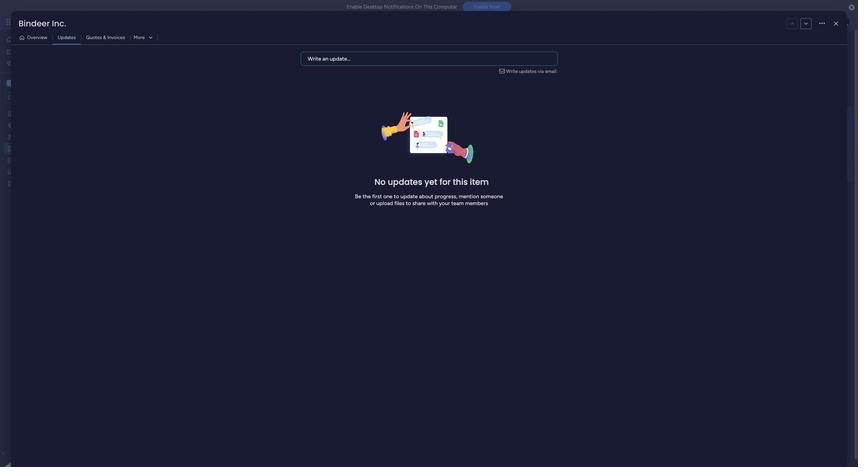 Task type: locate. For each thing, give the bounding box(es) containing it.
and left the in-
[[823, 136, 831, 141]]

0 horizontal spatial with
[[427, 200, 438, 207]]

on
[[415, 4, 422, 10]]

files
[[395, 200, 405, 207]]

about
[[419, 193, 434, 200]]

1 vertical spatial with
[[427, 200, 438, 207]]

updates up update
[[388, 177, 423, 188]]

home
[[16, 37, 29, 43]]

online,
[[794, 136, 807, 141]]

customers
[[611, 136, 632, 141]]

best
[[650, 136, 659, 141]]

with
[[633, 136, 641, 141], [427, 200, 438, 207]]

options image
[[820, 17, 825, 30]]

now!
[[490, 4, 500, 10]]

is
[[552, 136, 555, 141]]

mass email tracking image
[[6, 60, 13, 67]]

via
[[538, 69, 544, 74]]

workspace image
[[7, 80, 13, 87]]

0 horizontal spatial enable
[[347, 4, 362, 10]]

list box
[[0, 106, 87, 282]]

email:
[[545, 69, 558, 74]]

services
[[456, 124, 471, 129]]

enable left desktop
[[347, 4, 362, 10]]

the right be
[[363, 193, 371, 200]]

write left an
[[308, 56, 321, 62]]

0 horizontal spatial updates
[[388, 177, 423, 188]]

mobile,
[[808, 136, 822, 141]]

no updates yet for this item
[[375, 177, 489, 188]]

with right customers
[[633, 136, 641, 141]]

and left offers
[[702, 136, 709, 141]]

0 vertical spatial the
[[643, 136, 649, 141]]

ways
[[746, 136, 757, 141]]

activity button
[[762, 38, 795, 49]]

one
[[384, 193, 393, 200]]

enable now! button
[[463, 2, 512, 12]]

enable for enable now!
[[474, 4, 488, 10]]

enable now!
[[474, 4, 500, 10]]

lending
[[432, 136, 447, 141]]

lottie animation image
[[0, 398, 87, 468]]

envelope o image
[[500, 68, 507, 75]]

bank,
[[763, 136, 774, 141]]

of
[[741, 136, 745, 141]]

select product image
[[6, 19, 13, 25]]

financial services
[[439, 124, 471, 129]]

hsbf
[[540, 136, 551, 141]]

more button
[[130, 32, 158, 43]]

the
[[643, 136, 649, 141], [363, 193, 371, 200]]

update
[[401, 193, 418, 200]]

home button
[[4, 34, 74, 45]]

this
[[423, 4, 433, 10]]

to
[[579, 136, 584, 141], [758, 136, 762, 141], [394, 193, 399, 200], [406, 200, 411, 207]]

hsbf is committed to providing its customers with the best possible experience, and offers a variety of ways to bank, including online, mobile, and in-branch.
[[540, 136, 852, 141]]

lily smith element
[[254, 146, 291, 155]]

Bindeer Inc. field
[[17, 18, 630, 29]]

offers
[[710, 136, 722, 141]]

1 vertical spatial write
[[507, 69, 518, 74]]

updates
[[58, 35, 76, 40]]

1 vertical spatial updates
[[388, 177, 423, 188]]

invite / 1
[[810, 40, 828, 46]]

0 horizontal spatial write
[[308, 56, 321, 62]]

Industry field
[[444, 110, 466, 117]]

to right ways
[[758, 136, 762, 141]]

updates
[[519, 69, 537, 74], [388, 177, 423, 188]]

no
[[375, 177, 386, 188]]

write inside button
[[308, 56, 321, 62]]

medium
[[389, 123, 406, 129]]

show board description image
[[160, 40, 168, 47]]

updates left via at the right
[[519, 69, 537, 74]]

write an update...
[[308, 56, 351, 62]]

enable
[[347, 4, 362, 10], [474, 4, 488, 10]]

enable left now!
[[474, 4, 488, 10]]

1 horizontal spatial with
[[633, 136, 641, 141]]

help image
[[815, 19, 822, 25]]

with down about
[[427, 200, 438, 207]]

write
[[308, 56, 321, 62], [507, 69, 518, 74]]

0 horizontal spatial the
[[363, 193, 371, 200]]

next account image
[[803, 20, 810, 27]]

1 horizontal spatial enable
[[474, 4, 488, 10]]

desktop
[[364, 4, 383, 10]]

enable inside button
[[474, 4, 488, 10]]

1 horizontal spatial the
[[643, 136, 649, 141]]

monday sales crm
[[31, 18, 82, 26]]

the left best
[[643, 136, 649, 141]]

enable for enable desktop notifications on this computer
[[347, 4, 362, 10]]

overview button
[[16, 32, 53, 43]]

Priority field
[[388, 110, 407, 117]]

public dashboard image
[[7, 169, 14, 175]]

c button
[[5, 77, 68, 89]]

to up files
[[394, 193, 399, 200]]

with inside be the first one to update about progress, mention someone or upload files to share with your team members
[[427, 200, 438, 207]]

lending and investments
[[432, 136, 478, 141]]

write left via at the right
[[507, 69, 518, 74]]

option
[[0, 107, 87, 109]]

invoices
[[107, 35, 125, 40]]

1 horizontal spatial write
[[507, 69, 518, 74]]

0 vertical spatial write
[[308, 56, 321, 62]]

accounts
[[104, 35, 155, 51]]

the inside be the first one to update about progress, mention someone or upload files to share with your team members
[[363, 193, 371, 200]]

write for write an update...
[[308, 56, 321, 62]]

share
[[413, 200, 426, 207]]

lottie animation element
[[0, 398, 87, 468]]

add to favorites image
[[171, 40, 178, 46]]

1 vertical spatial the
[[363, 193, 371, 200]]

1 horizontal spatial updates
[[519, 69, 537, 74]]

and right lending
[[448, 136, 454, 141]]

search everything image
[[800, 19, 807, 25]]

a
[[723, 136, 725, 141]]

0 vertical spatial updates
[[519, 69, 537, 74]]

2 horizontal spatial and
[[823, 136, 831, 141]]



Task type: vqa. For each thing, say whether or not it's contained in the screenshot.
Accounts
yes



Task type: describe. For each thing, give the bounding box(es) containing it.
progress,
[[435, 193, 458, 200]]

priority
[[390, 111, 405, 116]]

c
[[8, 80, 12, 86]]

notifications
[[384, 4, 414, 10]]

members
[[465, 200, 488, 207]]

0 horizontal spatial and
[[448, 136, 454, 141]]

enable desktop notifications on this computer
[[347, 4, 457, 10]]

updates for write
[[519, 69, 537, 74]]

mention
[[459, 193, 479, 200]]

dapulse close image
[[849, 4, 855, 11]]

overview
[[27, 35, 47, 40]]

yet
[[425, 177, 438, 188]]

deal 2 element
[[322, 146, 351, 155]]

write an update... button
[[301, 52, 558, 66]]

write updates via email:
[[507, 69, 558, 74]]

alex green element
[[254, 122, 293, 130]]

its
[[605, 136, 609, 141]]

1 horizontal spatial and
[[702, 136, 709, 141]]

my work image
[[6, 49, 12, 55]]

deal 1 element
[[322, 122, 351, 130]]

christina overa image
[[839, 16, 850, 27]]

be the first one to update about progress, mention someone or upload files to share with your team members
[[355, 193, 503, 207]]

item
[[470, 177, 489, 188]]

inc.
[[52, 18, 66, 29]]

possible
[[660, 136, 677, 141]]

more
[[134, 35, 145, 40]]

crm
[[70, 18, 82, 26]]

upload
[[377, 200, 393, 207]]

an
[[323, 56, 329, 62]]

bindeer inc.
[[19, 18, 66, 29]]

investments
[[455, 136, 478, 141]]

emails settings image
[[784, 19, 790, 25]]

someone
[[481, 193, 503, 200]]

updates button
[[53, 32, 81, 43]]

write for write updates via email:
[[507, 69, 518, 74]]

for
[[440, 177, 451, 188]]

&
[[103, 35, 106, 40]]

bindeer
[[19, 18, 50, 29]]

or
[[370, 200, 375, 207]]

sales
[[55, 18, 69, 26]]

updates for no
[[388, 177, 423, 188]]

invite / 1 button
[[797, 38, 831, 49]]

experience,
[[678, 136, 701, 141]]

industry
[[446, 111, 464, 116]]

this
[[453, 177, 468, 188]]

quotes & invoices button
[[81, 32, 130, 43]]

your
[[439, 200, 450, 207]]

high
[[393, 135, 403, 141]]

be
[[355, 193, 362, 200]]

monday
[[31, 18, 54, 26]]

quotes & invoices
[[86, 35, 125, 40]]

financial
[[439, 124, 455, 129]]

committed
[[556, 136, 578, 141]]

providing
[[585, 136, 604, 141]]

variety
[[726, 136, 740, 141]]

invite
[[810, 40, 822, 46]]

Accounts field
[[102, 35, 157, 51]]

/
[[823, 40, 825, 46]]

public board image
[[7, 180, 14, 187]]

to down update
[[406, 200, 411, 207]]

to left providing on the top right of the page
[[579, 136, 584, 141]]

computer
[[434, 4, 457, 10]]

0 vertical spatial with
[[633, 136, 641, 141]]

branch.
[[837, 136, 852, 141]]

quotes
[[86, 35, 102, 40]]

in-
[[832, 136, 837, 141]]

1
[[826, 40, 828, 46]]

activity
[[765, 40, 781, 46]]

first
[[372, 193, 382, 200]]

team
[[452, 200, 464, 207]]

software
[[447, 148, 463, 153]]

phoenix levy element
[[254, 134, 298, 142]]

including
[[775, 136, 793, 141]]

update...
[[330, 56, 351, 62]]



